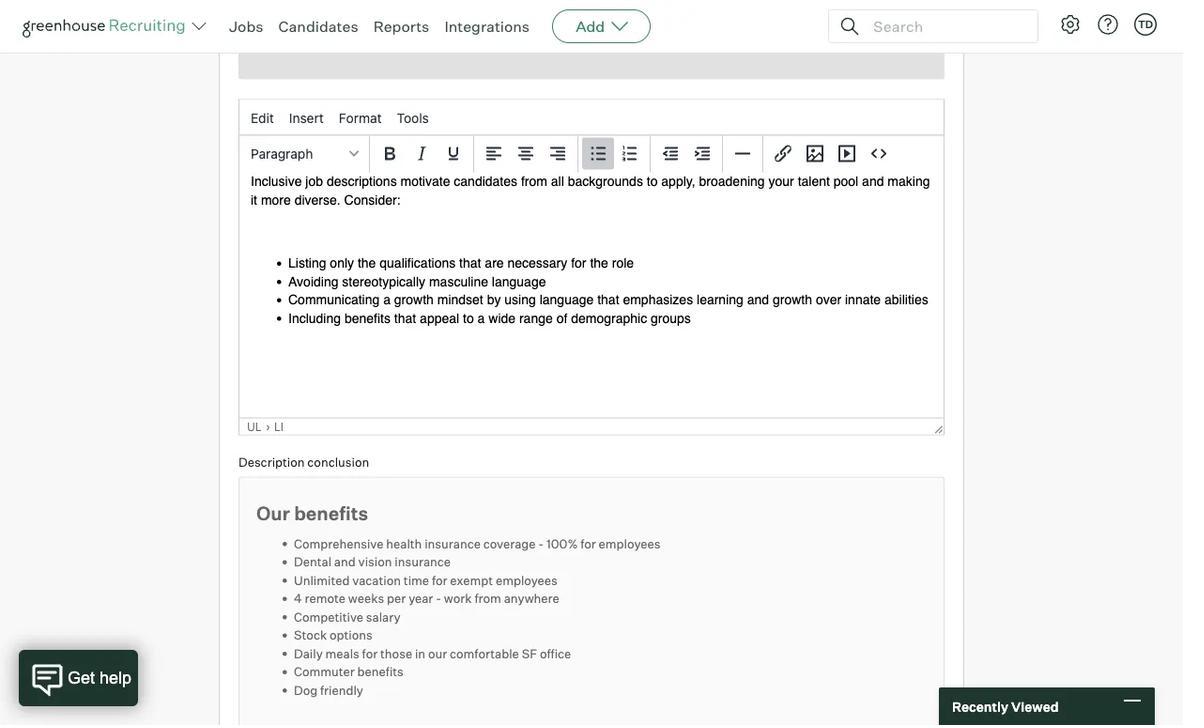 Task type: locate. For each thing, give the bounding box(es) containing it.
mindset
[[496, 0, 546, 16]]

0 vertical spatial insurance
[[425, 536, 481, 551]]

for
[[581, 536, 596, 551], [432, 573, 448, 588], [362, 646, 378, 661]]

insurance up time
[[395, 554, 451, 569]]

2 vertical spatial benefits
[[357, 664, 404, 679]]

4 toolbar from the left
[[651, 136, 723, 173]]

that up demographic
[[664, 0, 688, 16]]

using
[[567, 0, 601, 16]]

insert
[[289, 110, 324, 126]]

description
[[239, 454, 305, 469]]

0 horizontal spatial growth
[[449, 0, 493, 16]]

navigation
[[247, 420, 927, 433]]

0 vertical spatial benefits
[[398, 37, 448, 54]]

1 vertical spatial employees
[[496, 573, 558, 588]]

vacation
[[352, 573, 401, 588]]

1 horizontal spatial for
[[432, 573, 448, 588]]

0 horizontal spatial and
[[334, 554, 356, 569]]

configure image
[[1059, 13, 1082, 36]]

benefits inside communicating a growth mindset by using language that emphasizes learning and growth over innate abilities including benefits that appeal to a wide range of demographic groups
[[398, 37, 448, 54]]

1 horizontal spatial a
[[538, 37, 545, 54]]

and down comprehensive
[[334, 554, 356, 569]]

those
[[380, 646, 412, 661]]

growth up integrations link
[[449, 0, 493, 16]]

0 horizontal spatial a
[[439, 0, 446, 16]]

edit button
[[243, 102, 282, 134]]

and right learning
[[821, 0, 844, 16]]

2 horizontal spatial for
[[581, 536, 596, 551]]

a
[[439, 0, 446, 16], [538, 37, 545, 54]]

emphasizes
[[691, 0, 765, 16]]

0 vertical spatial a
[[439, 0, 446, 16]]

1 horizontal spatial growth
[[847, 0, 891, 16]]

growth
[[449, 0, 493, 16], [847, 0, 891, 16]]

0 vertical spatial -
[[538, 536, 544, 551]]

td button
[[1131, 9, 1161, 39]]

1 horizontal spatial employees
[[599, 536, 661, 551]]

navigation containing ul
[[247, 420, 927, 433]]

benefits
[[398, 37, 448, 54], [294, 501, 368, 525], [357, 664, 404, 679]]

0 horizontal spatial that
[[451, 37, 476, 54]]

3 toolbar from the left
[[579, 136, 651, 173]]

including
[[338, 37, 395, 54]]

- left 100%
[[538, 536, 544, 551]]

-
[[538, 536, 544, 551], [436, 591, 441, 606]]

1 horizontal spatial that
[[664, 0, 688, 16]]

jobs
[[229, 17, 263, 36]]

meals
[[325, 646, 360, 661]]

coverage
[[483, 536, 536, 551]]

and
[[821, 0, 844, 16], [334, 554, 356, 569]]

dental
[[294, 554, 332, 569]]

of
[[618, 37, 630, 54]]

tools button
[[389, 102, 437, 134]]

sf
[[522, 646, 537, 661]]

benefits up comprehensive
[[294, 501, 368, 525]]

menu bar
[[239, 100, 944, 137]]

weeks
[[348, 591, 384, 606]]

0 vertical spatial and
[[821, 0, 844, 16]]

our
[[428, 646, 447, 661]]

insert button
[[282, 102, 331, 134]]

recently viewed
[[952, 698, 1059, 714]]

conclusion
[[307, 454, 369, 469]]

2 growth from the left
[[847, 0, 891, 16]]

integrations
[[445, 17, 530, 36]]

a right to
[[538, 37, 545, 54]]

a up integrations
[[439, 0, 446, 16]]

paragraph
[[251, 146, 313, 161]]

td
[[1138, 18, 1153, 31]]

1 vertical spatial a
[[538, 37, 545, 54]]

0 vertical spatial that
[[664, 0, 688, 16]]

paragraph group
[[239, 135, 944, 173]]

add button
[[552, 9, 651, 43]]

commuter
[[294, 664, 355, 679]]

Search text field
[[869, 13, 1021, 40]]

employees right 100%
[[599, 536, 661, 551]]

paragraph button
[[243, 138, 365, 170]]

from
[[475, 591, 501, 606]]

dog
[[294, 683, 318, 698]]

description conclusion
[[239, 454, 369, 469]]

employees
[[599, 536, 661, 551], [496, 573, 558, 588]]

toolbar
[[370, 136, 474, 173], [474, 136, 579, 173], [579, 136, 651, 173], [651, 136, 723, 173], [764, 136, 899, 173]]

benefits down 'abilities'
[[398, 37, 448, 54]]

edit
[[251, 110, 274, 126]]

insurance up exempt
[[425, 536, 481, 551]]

- right year
[[436, 591, 441, 606]]

for right time
[[432, 573, 448, 588]]

1 vertical spatial and
[[334, 554, 356, 569]]

vision
[[358, 554, 392, 569]]

1 vertical spatial that
[[451, 37, 476, 54]]

anywhere
[[504, 591, 560, 606]]

benefits down those
[[357, 664, 404, 679]]

health
[[386, 536, 422, 551]]

that
[[664, 0, 688, 16], [451, 37, 476, 54]]

0 horizontal spatial for
[[362, 646, 378, 661]]

language
[[604, 0, 661, 16]]

per
[[387, 591, 406, 606]]

format button
[[331, 102, 389, 134]]

innate
[[338, 18, 377, 35]]

2 vertical spatial for
[[362, 646, 378, 661]]

›
[[265, 420, 270, 433]]

over
[[894, 0, 920, 16]]

for right 100%
[[581, 536, 596, 551]]

appeal
[[478, 37, 520, 54]]

1 horizontal spatial and
[[821, 0, 844, 16]]

wide
[[548, 37, 577, 54]]

1 vertical spatial for
[[432, 573, 448, 588]]

ul button
[[247, 420, 262, 433]]

comfortable
[[450, 646, 519, 661]]

employees up anywhere
[[496, 573, 558, 588]]

growth left over at right top
[[847, 0, 891, 16]]

comprehensive
[[294, 536, 384, 551]]

0 horizontal spatial -
[[436, 591, 441, 606]]

reports link
[[373, 17, 430, 36]]

that down integrations link
[[451, 37, 476, 54]]

insurance
[[425, 536, 481, 551], [395, 554, 451, 569]]

daily
[[294, 646, 323, 661]]

for down options
[[362, 646, 378, 661]]



Task type: vqa. For each thing, say whether or not it's contained in the screenshot.
boards
no



Task type: describe. For each thing, give the bounding box(es) containing it.
li
[[274, 420, 284, 433]]

candidates
[[278, 17, 358, 36]]

friendly
[[320, 683, 363, 698]]

1 vertical spatial benefits
[[294, 501, 368, 525]]

work
[[444, 591, 472, 606]]

candidates link
[[278, 17, 358, 36]]

1 vertical spatial insurance
[[395, 554, 451, 569]]

and inside comprehensive health insurance coverage - 100% for employees dental and vision insurance unlimited vacation time for exempt employees 4 remote weeks per year - work from anywhere competitive salary stock options daily meals for those in our comfortable sf office commuter benefits dog friendly
[[334, 554, 356, 569]]

learning
[[768, 0, 818, 16]]

range
[[580, 37, 616, 54]]

integrations link
[[445, 17, 530, 36]]

exempt
[[450, 573, 493, 588]]

and inside communicating a growth mindset by using language that emphasizes learning and growth over innate abilities including benefits that appeal to a wide range of demographic groups
[[821, 0, 844, 16]]

ul › li
[[247, 420, 284, 433]]

4
[[294, 591, 302, 606]]

groups
[[718, 37, 761, 54]]

recently
[[952, 698, 1009, 714]]

2 toolbar from the left
[[474, 136, 579, 173]]

in
[[415, 646, 426, 661]]

comprehensive health insurance coverage - 100% for employees dental and vision insurance unlimited vacation time for exempt employees 4 remote weeks per year - work from anywhere competitive salary stock options daily meals for those in our comfortable sf office commuter benefits dog friendly
[[294, 536, 661, 698]]

communicating a growth mindset by using language that emphasizes learning and growth over innate abilities including benefits that appeal to a wide range of demographic groups
[[338, 0, 920, 54]]

remote
[[305, 591, 346, 606]]

viewed
[[1011, 698, 1059, 714]]

li button
[[274, 420, 284, 433]]

our benefits
[[256, 501, 368, 525]]

ul
[[247, 420, 262, 433]]

communicating
[[338, 0, 436, 16]]

greenhouse recruiting image
[[23, 15, 192, 38]]

1 horizontal spatial -
[[538, 536, 544, 551]]

stock
[[294, 628, 327, 643]]

options
[[330, 628, 373, 643]]

our
[[256, 501, 290, 525]]

competitive
[[294, 609, 363, 624]]

salary
[[366, 609, 401, 624]]

0 vertical spatial for
[[581, 536, 596, 551]]

menu bar containing edit
[[239, 100, 944, 137]]

0 horizontal spatial employees
[[496, 573, 558, 588]]

by
[[549, 0, 564, 16]]

demographic
[[633, 37, 715, 54]]

jobs link
[[229, 17, 263, 36]]

abilities
[[380, 18, 428, 35]]

0 vertical spatial employees
[[599, 536, 661, 551]]

unlimited
[[294, 573, 350, 588]]

td button
[[1135, 13, 1157, 36]]

format
[[339, 110, 382, 126]]

to
[[523, 37, 535, 54]]

office
[[540, 646, 571, 661]]

1 vertical spatial -
[[436, 591, 441, 606]]

year
[[409, 591, 433, 606]]

add
[[576, 17, 605, 36]]

1 toolbar from the left
[[370, 136, 474, 173]]

tools
[[397, 110, 429, 126]]

5 toolbar from the left
[[764, 136, 899, 173]]

benefits inside comprehensive health insurance coverage - 100% for employees dental and vision insurance unlimited vacation time for exempt employees 4 remote weeks per year - work from anywhere competitive salary stock options daily meals for those in our comfortable sf office commuter benefits dog friendly
[[357, 664, 404, 679]]

100%
[[547, 536, 578, 551]]

1 growth from the left
[[449, 0, 493, 16]]

reports
[[373, 17, 430, 36]]

resize image
[[935, 425, 944, 435]]

time
[[404, 573, 429, 588]]



